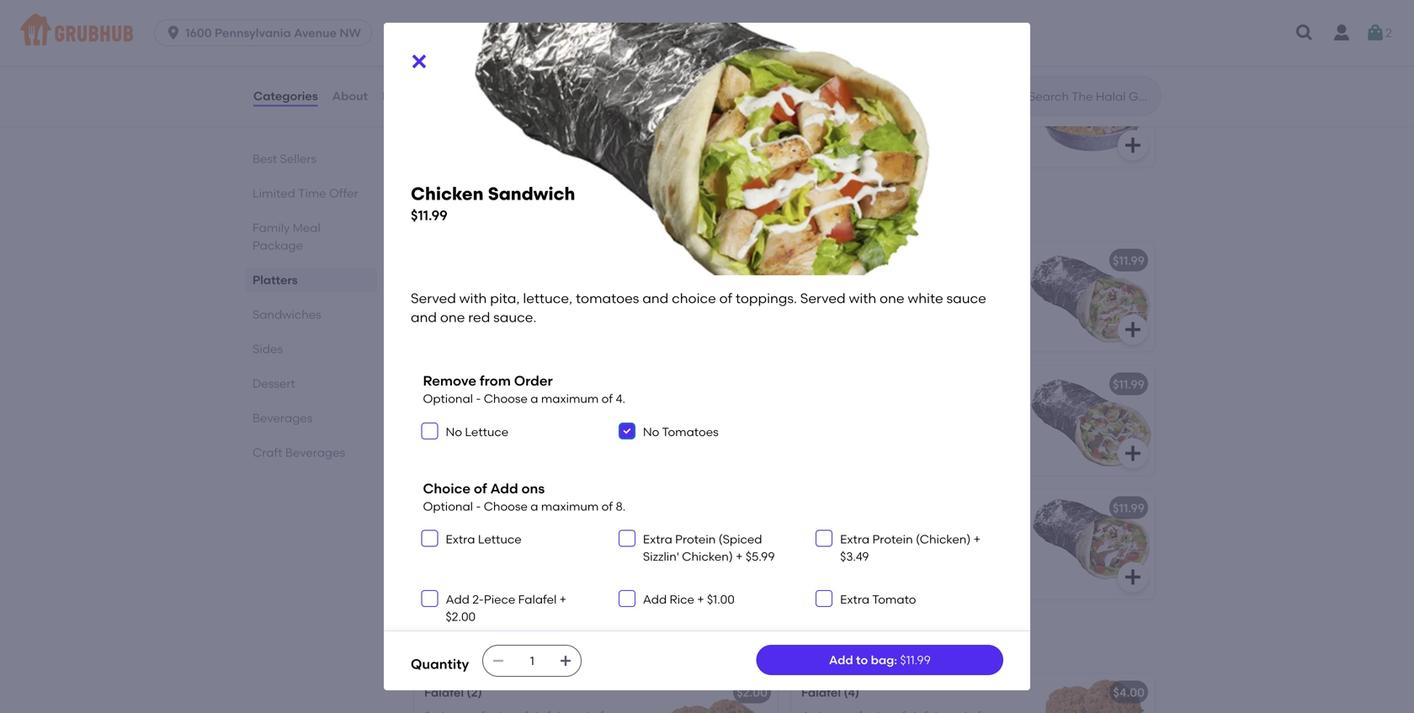 Task type: locate. For each thing, give the bounding box(es) containing it.
& inside sandwich served with combo of falafel & beef gyro.  served with one white sauce and one red sauce.
[[463, 542, 472, 556]]

beef up reviews
[[424, 69, 451, 83]]

svg image inside 2 button
[[1366, 23, 1386, 43]]

$11.99 inside button
[[1113, 377, 1145, 391]]

extra for extra protein (chicken) + $3.49
[[841, 532, 870, 547]]

$3.49
[[841, 549, 870, 564]]

extra inside extra protein (chicken) + $3.49
[[841, 532, 870, 547]]

categories
[[253, 89, 318, 103]]

bag:
[[871, 653, 898, 667]]

no down remove
[[446, 425, 462, 439]]

chicken sandwich image
[[1029, 242, 1155, 351]]

served up falafel.
[[861, 525, 899, 539]]

add left 2-
[[446, 593, 470, 607]]

1 choose from the top
[[484, 392, 528, 406]]

piece
[[484, 593, 516, 607]]

reviews button
[[382, 66, 430, 126]]

protein up chicken)
[[676, 532, 716, 547]]

sandwich
[[488, 183, 576, 205], [852, 253, 909, 268], [467, 377, 524, 391], [538, 501, 595, 515], [424, 525, 481, 539], [802, 525, 858, 539]]

1 vertical spatial maximum
[[541, 499, 599, 514]]

and
[[643, 290, 669, 307], [424, 294, 447, 309], [802, 294, 824, 309], [411, 309, 437, 326], [520, 311, 543, 326], [897, 311, 920, 326], [424, 418, 447, 432], [520, 435, 543, 449], [496, 559, 518, 573], [873, 559, 896, 573]]

1 vertical spatial beef
[[424, 501, 451, 515]]

svg image
[[746, 11, 766, 31], [1295, 23, 1315, 43], [409, 51, 429, 72], [1123, 135, 1144, 155], [1123, 319, 1144, 340], [425, 426, 435, 436], [425, 534, 435, 544], [622, 534, 632, 544], [492, 654, 505, 668], [559, 654, 573, 668]]

beef down 'choice'
[[424, 501, 451, 515]]

pita, down the from
[[493, 401, 519, 415]]

pita, down 'chicken sandwich $11.99'
[[493, 277, 519, 291]]

svg image for add 2-piece falafel
[[425, 594, 435, 604]]

and inside sandwich served with combo of falafel & beef gyro.  served with one white sauce and one red sauce.
[[496, 559, 518, 573]]

- up extra lettuce
[[476, 499, 481, 514]]

sauce inside 'sandwich served with combo of chicken & falafel.  served with one white sauce and one red sauce.'
[[835, 559, 870, 573]]

0 horizontal spatial platter
[[538, 69, 578, 83]]

optional down remove
[[423, 392, 473, 406]]

2 $12.99 + from the left
[[1107, 69, 1148, 83]]

sandwich inside 'chicken sandwich $11.99'
[[488, 183, 576, 205]]

svg image for no tomatoes
[[622, 426, 632, 436]]

$12.99 for beef gyro & falafel platter
[[730, 69, 764, 83]]

served
[[424, 277, 464, 291], [802, 277, 841, 291], [411, 290, 456, 307], [801, 290, 846, 307], [562, 294, 601, 309], [939, 294, 978, 309], [424, 401, 464, 415], [562, 418, 601, 432], [535, 542, 574, 556], [902, 542, 942, 556]]

beef for beef gyro & falafel sandwich
[[424, 501, 451, 515]]

0 vertical spatial maximum
[[541, 392, 599, 406]]

one
[[880, 290, 905, 307], [440, 309, 465, 326], [424, 311, 446, 326], [546, 311, 567, 326], [802, 311, 823, 326], [923, 311, 944, 326], [424, 435, 446, 449], [546, 435, 567, 449], [604, 542, 625, 556], [971, 542, 993, 556], [521, 559, 543, 573], [898, 559, 920, 573]]

gyro right the reviews button
[[453, 69, 481, 83]]

add for add rice + $1.00
[[643, 593, 667, 607]]

$2.00 left falafel (4)
[[737, 685, 768, 700]]

extra left tomato
[[841, 593, 870, 607]]

extra for extra tomato
[[841, 593, 870, 607]]

2 no from the left
[[643, 425, 660, 439]]

$12.99 up the search the halal guys (dupont circle, dc) search box
[[1107, 69, 1141, 83]]

pita,
[[493, 277, 519, 291], [871, 277, 897, 291], [490, 290, 520, 307], [493, 401, 519, 415]]

0 vertical spatial chicken
[[802, 69, 849, 83]]

$12.99 + for beef gyro & falafel platter
[[730, 69, 771, 83]]

1 horizontal spatial platter
[[906, 69, 946, 83]]

Input item quantity number field
[[514, 646, 551, 676]]

optional inside remove from order optional - choose a maximum of 4.
[[423, 392, 473, 406]]

maximum down order
[[541, 392, 599, 406]]

1 gyro from the top
[[453, 69, 481, 83]]

falafel
[[496, 69, 536, 83], [864, 69, 903, 83], [424, 377, 464, 391], [496, 501, 536, 515], [518, 593, 557, 607], [424, 685, 464, 700], [802, 685, 841, 700]]

0 vertical spatial lettuce
[[465, 425, 509, 439]]

of inside sandwich served with combo of falafel & beef gyro.  served with one white sauce and one red sauce.
[[595, 525, 606, 539]]

svg image
[[1366, 23, 1386, 43], [165, 24, 182, 41], [746, 135, 766, 155], [622, 426, 632, 436], [1123, 443, 1144, 463], [820, 534, 830, 544], [1123, 567, 1144, 587], [425, 594, 435, 604], [622, 594, 632, 604], [820, 594, 830, 604]]

1 protein from the left
[[676, 532, 716, 547]]

sauce. inside sandwich served with combo of falafel & beef gyro.  served with one white sauce and one red sauce.
[[568, 559, 605, 573]]

2
[[1386, 26, 1393, 40]]

extra inside extra protein (spiced sizzlin' chicken)
[[643, 532, 673, 547]]

toppings.
[[736, 290, 797, 307], [505, 294, 559, 309], [883, 294, 936, 309], [505, 418, 559, 432]]

pita, up the from
[[490, 290, 520, 307]]

sandwich inside 'sandwich served with combo of chicken & falafel.  served with one white sauce and one red sauce.'
[[802, 525, 858, 539]]

avenue
[[294, 26, 337, 40]]

beverages
[[253, 411, 313, 425], [285, 445, 345, 460]]

1 $12.99 + from the left
[[730, 69, 771, 83]]

no left "tomatoes"
[[643, 425, 660, 439]]

svg image inside main navigation "navigation"
[[1295, 23, 1315, 43]]

1 vertical spatial optional
[[423, 499, 473, 514]]

extra up sizzlin'
[[643, 532, 673, 547]]

a down order
[[531, 392, 539, 406]]

0 vertical spatial sandwiches
[[411, 202, 518, 224]]

gyro
[[453, 69, 481, 83], [453, 501, 481, 515]]

choose down ons
[[484, 499, 528, 514]]

gyro for beef gyro & falafel platter
[[453, 69, 481, 83]]

0 horizontal spatial $12.99
[[730, 69, 764, 83]]

1 vertical spatial a
[[531, 499, 539, 514]]

2 button
[[1366, 18, 1393, 48]]

lettuce down beef gyro & falafel sandwich
[[478, 532, 522, 547]]

2 - from the top
[[476, 499, 481, 514]]

2 served from the left
[[861, 525, 899, 539]]

served inside sandwich served with combo of falafel & beef gyro.  served with one white sauce and one red sauce.
[[535, 542, 574, 556]]

$12.99
[[730, 69, 764, 83], [1107, 69, 1141, 83]]

served inside 'sandwich served with combo of chicken & falafel.  served with one white sauce and one red sauce.'
[[861, 525, 899, 539]]

$12.99 + down main navigation "navigation" in the top of the page
[[730, 69, 771, 83]]

1 beef from the top
[[424, 69, 451, 83]]

1 served from the left
[[483, 525, 521, 539]]

falafel inside add 2-piece falafel + $2.00
[[518, 593, 557, 607]]

optional inside choice of add ons optional - choose a maximum of 8.
[[423, 499, 473, 514]]

add inside add 2-piece falafel + $2.00
[[446, 593, 470, 607]]

0 vertical spatial -
[[476, 392, 481, 406]]

(2)
[[467, 685, 482, 700]]

tomatoes
[[568, 277, 623, 291], [945, 277, 1000, 291], [576, 290, 639, 307], [568, 401, 623, 415]]

1 horizontal spatial combo
[[928, 525, 969, 539]]

choice
[[423, 480, 471, 497]]

served
[[483, 525, 521, 539], [861, 525, 899, 539]]

1600
[[185, 26, 212, 40]]

2 $12.99 from the left
[[1107, 69, 1141, 83]]

beef gyro & falafel platter
[[424, 69, 578, 83]]

served inside sandwich served with combo of falafel & beef gyro.  served with one white sauce and one red sauce.
[[483, 525, 521, 539]]

rice
[[670, 593, 695, 607]]

sandwich served with combo of falafel & beef gyro.  served with one white sauce and one red sauce.
[[424, 525, 625, 573]]

&
[[484, 69, 493, 83], [852, 69, 861, 83], [484, 501, 493, 515], [463, 542, 472, 556], [849, 542, 858, 556]]

extra for extra protein (spiced sizzlin' chicken)
[[643, 532, 673, 547]]

reviews
[[382, 89, 429, 103]]

1 no from the left
[[446, 425, 462, 439]]

extra down 'choice'
[[446, 532, 475, 547]]

1 combo from the left
[[551, 525, 592, 539]]

categories button
[[253, 66, 319, 126]]

1 vertical spatial gyro
[[453, 501, 481, 515]]

1 horizontal spatial no
[[643, 425, 660, 439]]

no
[[446, 425, 462, 439], [643, 425, 660, 439]]

2 choose from the top
[[484, 499, 528, 514]]

1 - from the top
[[476, 392, 481, 406]]

$12.99 down main navigation "navigation" in the top of the page
[[730, 69, 764, 83]]

served for falafel.
[[861, 525, 899, 539]]

maximum inside choice of add ons optional - choose a maximum of 8.
[[541, 499, 599, 514]]

2 gyro from the top
[[453, 501, 481, 515]]

1 vertical spatial sandwiches
[[253, 307, 322, 322]]

$11.99
[[411, 207, 448, 224], [736, 253, 768, 268], [1113, 253, 1145, 268], [1113, 377, 1145, 391], [1113, 501, 1145, 515], [901, 653, 931, 667]]

best
[[253, 152, 277, 166]]

optional down 'choice'
[[423, 499, 473, 514]]

red inside 'sandwich served with combo of chicken & falafel.  served with one white sauce and one red sauce.'
[[923, 559, 942, 573]]

beverages right the craft on the left of the page
[[285, 445, 345, 460]]

maximum down ons
[[541, 499, 599, 514]]

white
[[908, 290, 944, 307], [449, 311, 480, 326], [826, 311, 857, 326], [449, 435, 480, 449], [424, 559, 455, 573], [802, 559, 833, 573]]

svg image for add rice
[[622, 594, 632, 604]]

1 horizontal spatial protein
[[873, 532, 913, 547]]

lettuce down falafel sandwich on the bottom left
[[465, 425, 509, 439]]

0 vertical spatial beef
[[424, 69, 451, 83]]

0 horizontal spatial no
[[446, 425, 462, 439]]

of inside remove from order optional - choose a maximum of 4.
[[602, 392, 613, 406]]

served up beef
[[483, 525, 521, 539]]

2 beef from the top
[[424, 501, 451, 515]]

- inside remove from order optional - choose a maximum of 4.
[[476, 392, 481, 406]]

1 maximum from the top
[[541, 392, 599, 406]]

gyro down 'choice'
[[453, 501, 481, 515]]

beef
[[424, 69, 451, 83], [424, 501, 451, 515]]

combo for with
[[928, 525, 969, 539]]

-
[[476, 392, 481, 406], [476, 499, 481, 514]]

2 combo from the left
[[928, 525, 969, 539]]

add
[[491, 480, 518, 497], [446, 593, 470, 607], [643, 593, 667, 607], [829, 653, 854, 667]]

limited time offer
[[253, 186, 359, 200]]

+ inside add 2-piece falafel + $2.00
[[560, 593, 567, 607]]

1 horizontal spatial $12.99
[[1107, 69, 1141, 83]]

+ inside extra protein (chicken) + $3.49
[[974, 532, 981, 547]]

beef gyro sandwich image
[[652, 242, 778, 351]]

add for add 2-piece falafel + $2.00
[[446, 593, 470, 607]]

red
[[468, 309, 490, 326], [570, 311, 589, 326], [947, 311, 966, 326], [570, 435, 589, 449], [546, 559, 565, 573], [923, 559, 942, 573]]

$11.99 inside 'chicken sandwich $11.99'
[[411, 207, 448, 224]]

about button
[[332, 66, 369, 126]]

+ right piece
[[560, 593, 567, 607]]

protein
[[676, 532, 716, 547], [873, 532, 913, 547]]

2 maximum from the top
[[541, 499, 599, 514]]

1 horizontal spatial served
[[861, 525, 899, 539]]

about
[[332, 89, 368, 103]]

red inside sandwich served with combo of falafel & beef gyro.  served with one white sauce and one red sauce.
[[546, 559, 565, 573]]

add up beef gyro & falafel sandwich
[[491, 480, 518, 497]]

add inside choice of add ons optional - choose a maximum of 8.
[[491, 480, 518, 497]]

1 horizontal spatial $12.99 +
[[1107, 69, 1148, 83]]

0 horizontal spatial protein
[[676, 532, 716, 547]]

0 vertical spatial choose
[[484, 392, 528, 406]]

combo inside sandwich served with combo of falafel & beef gyro.  served with one white sauce and one red sauce.
[[551, 525, 592, 539]]

chicken sandwich $11.99
[[411, 183, 576, 224]]

protein for chicken)
[[676, 532, 716, 547]]

chicken & falafel platter image
[[1029, 58, 1155, 167]]

1 optional from the top
[[423, 392, 473, 406]]

0 horizontal spatial served
[[483, 525, 521, 539]]

choose inside remove from order optional - choose a maximum of 4.
[[484, 392, 528, 406]]

0 horizontal spatial combo
[[551, 525, 592, 539]]

2 vertical spatial chicken
[[802, 253, 849, 268]]

extra protein (spiced sizzlin' chicken)
[[643, 532, 763, 564]]

add left rice
[[643, 593, 667, 607]]

beverages down the dessert
[[253, 411, 313, 425]]

extra up $3.49
[[841, 532, 870, 547]]

svg image for 1600 pennsylvania avenue nw
[[165, 24, 182, 41]]

add left to
[[829, 653, 854, 667]]

0 horizontal spatial $2.00
[[446, 610, 476, 624]]

1 a from the top
[[531, 392, 539, 406]]

+ right (chicken)
[[974, 532, 981, 547]]

1 platter from the left
[[538, 69, 578, 83]]

chicken)
[[682, 549, 733, 564]]

lettuce
[[465, 425, 509, 439], [478, 532, 522, 547]]

a
[[531, 392, 539, 406], [531, 499, 539, 514]]

& inside 'sandwich served with combo of chicken & falafel.  served with one white sauce and one red sauce.'
[[849, 542, 858, 556]]

protein inside extra protein (spiced sizzlin' chicken)
[[676, 532, 716, 547]]

0 vertical spatial gyro
[[453, 69, 481, 83]]

0 vertical spatial optional
[[423, 392, 473, 406]]

choose
[[484, 392, 528, 406], [484, 499, 528, 514]]

combo inside 'sandwich served with combo of chicken & falafel.  served with one white sauce and one red sauce.'
[[928, 525, 969, 539]]

extra
[[446, 532, 475, 547], [643, 532, 673, 547], [841, 532, 870, 547], [841, 593, 870, 607]]

0 vertical spatial a
[[531, 392, 539, 406]]

combo
[[551, 525, 592, 539], [928, 525, 969, 539]]

no tomatoes
[[643, 425, 719, 439]]

to
[[856, 653, 868, 667]]

extra tomato
[[841, 593, 917, 607]]

$2.00
[[446, 610, 476, 624], [737, 685, 768, 700]]

1 horizontal spatial sandwiches
[[411, 202, 518, 224]]

chicken for chicken sandwich
[[802, 253, 849, 268]]

2 a from the top
[[531, 499, 539, 514]]

best sellers
[[253, 152, 317, 166]]

white inside sandwich served with combo of falafel & beef gyro.  served with one white sauce and one red sauce.
[[424, 559, 455, 573]]

0 horizontal spatial $12.99 +
[[730, 69, 771, 83]]

svg image for extra protein (chicken)
[[820, 534, 830, 544]]

ons
[[522, 480, 545, 497]]

- down falafel sandwich on the bottom left
[[476, 392, 481, 406]]

falafel (2) image
[[652, 674, 778, 713]]

+
[[764, 69, 771, 83], [1141, 69, 1148, 83], [974, 532, 981, 547], [736, 549, 743, 564], [560, 593, 567, 607], [697, 593, 705, 607]]

remove
[[423, 373, 477, 389]]

2 protein from the left
[[873, 532, 913, 547]]

platters
[[253, 273, 298, 287]]

extra lettuce
[[446, 532, 522, 547]]

a down ons
[[531, 499, 539, 514]]

with
[[467, 277, 491, 291], [844, 277, 868, 291], [460, 290, 487, 307], [849, 290, 877, 307], [604, 294, 628, 309], [981, 294, 1005, 309], [467, 401, 491, 415], [604, 418, 628, 432], [524, 525, 548, 539], [902, 525, 925, 539], [577, 542, 601, 556], [944, 542, 968, 556]]

choice
[[672, 290, 716, 307], [450, 294, 489, 309], [827, 294, 866, 309], [450, 418, 489, 432]]

served with pita, lettuce, tomatoes and choice of toppings. served with one white sauce and one red sauce.
[[424, 277, 629, 326], [802, 277, 1007, 326], [411, 290, 990, 326], [424, 401, 629, 449]]

0 vertical spatial $2.00
[[446, 610, 476, 624]]

1 vertical spatial choose
[[484, 499, 528, 514]]

$2.00 down 2-
[[446, 610, 476, 624]]

$12.99 + up the search the halal guys (dupont circle, dc) search box
[[1107, 69, 1148, 83]]

protein left (chicken)
[[873, 532, 913, 547]]

1600 pennsylvania avenue nw
[[185, 26, 361, 40]]

gyro.
[[503, 542, 532, 556]]

a inside choice of add ons optional - choose a maximum of 8.
[[531, 499, 539, 514]]

1 horizontal spatial $2.00
[[737, 685, 768, 700]]

tomatoes
[[662, 425, 719, 439]]

a inside remove from order optional - choose a maximum of 4.
[[531, 392, 539, 406]]

choose down the from
[[484, 392, 528, 406]]

falafel sandwich image
[[652, 366, 778, 475]]

chicken
[[802, 69, 849, 83], [411, 183, 484, 205], [802, 253, 849, 268]]

(spiced
[[719, 532, 763, 547]]

sandwiches
[[411, 202, 518, 224], [253, 307, 322, 322]]

(4)
[[844, 685, 860, 700]]

protein inside extra protein (chicken) + $3.49
[[873, 532, 913, 547]]

sauce.
[[494, 309, 537, 326], [592, 311, 629, 326], [969, 311, 1007, 326], [592, 435, 629, 449], [568, 559, 605, 573], [945, 559, 982, 573]]

1 vertical spatial lettuce
[[478, 532, 522, 547]]

1 vertical spatial -
[[476, 499, 481, 514]]

2 optional from the top
[[423, 499, 473, 514]]

- inside choice of add ons optional - choose a maximum of 8.
[[476, 499, 481, 514]]

svg image inside 1600 pennsylvania avenue nw button
[[165, 24, 182, 41]]

1 $12.99 from the left
[[730, 69, 764, 83]]

1 vertical spatial chicken
[[411, 183, 484, 205]]



Task type: vqa. For each thing, say whether or not it's contained in the screenshot.
the Rice
yes



Task type: describe. For each thing, give the bounding box(es) containing it.
extra for extra lettuce
[[446, 532, 475, 547]]

from
[[480, 373, 511, 389]]

maximum inside remove from order optional - choose a maximum of 4.
[[541, 392, 599, 406]]

svg image for extra tomato
[[820, 594, 830, 604]]

sizzlin'
[[643, 549, 680, 564]]

quantity
[[411, 656, 469, 672]]

falafel sandwich
[[424, 377, 524, 391]]

+ up the search the halal guys (dupont circle, dc) search box
[[1141, 69, 1148, 83]]

remove from order optional - choose a maximum of 4.
[[423, 373, 626, 406]]

meal
[[293, 221, 321, 235]]

chicken & beef gyro platter image
[[1029, 0, 1155, 43]]

lettuce for optional
[[465, 425, 509, 439]]

no for no tomatoes
[[643, 425, 660, 439]]

craft
[[253, 445, 283, 460]]

choose inside choice of add ons optional - choose a maximum of 8.
[[484, 499, 528, 514]]

craft beverages
[[253, 445, 345, 460]]

sauce. inside 'sandwich served with combo of chicken & falafel.  served with one white sauce and one red sauce.'
[[945, 559, 982, 573]]

0 vertical spatial beverages
[[253, 411, 313, 425]]

add 2-piece falafel + $2.00
[[446, 593, 567, 624]]

falafel platter image
[[652, 0, 778, 43]]

main navigation navigation
[[0, 0, 1415, 66]]

sandwich served with combo of chicken & falafel.  served with one white sauce and one red sauce.
[[802, 525, 993, 573]]

falafel (4) image
[[1029, 674, 1155, 713]]

1 vertical spatial $2.00
[[737, 685, 768, 700]]

1600 pennsylvania avenue nw button
[[154, 19, 379, 46]]

beef gyro & falafel sandwich
[[424, 501, 595, 515]]

$1.00
[[707, 593, 735, 607]]

svg image for 2
[[1366, 23, 1386, 43]]

2-
[[473, 593, 484, 607]]

nw
[[340, 26, 361, 40]]

4.
[[616, 392, 626, 406]]

sellers
[[280, 152, 317, 166]]

no lettuce
[[446, 425, 509, 439]]

add rice + $1.00
[[643, 593, 735, 607]]

served inside 'sandwich served with combo of chicken & falafel.  served with one white sauce and one red sauce.'
[[902, 542, 942, 556]]

$4.00
[[1114, 685, 1145, 700]]

pita, down chicken sandwich
[[871, 277, 897, 291]]

tomato
[[873, 593, 917, 607]]

sandwich inside sandwich served with combo of falafel & beef gyro.  served with one white sauce and one red sauce.
[[424, 525, 481, 539]]

family meal package
[[253, 221, 321, 253]]

of inside 'sandwich served with combo of chicken & falafel.  served with one white sauce and one red sauce.'
[[972, 525, 983, 539]]

$5.99
[[746, 549, 775, 564]]

+ down (spiced
[[736, 549, 743, 564]]

time
[[298, 186, 326, 200]]

and inside 'sandwich served with combo of chicken & falafel.  served with one white sauce and one red sauce.'
[[873, 559, 896, 573]]

pennsylvania
[[215, 26, 291, 40]]

lettuce for ons
[[478, 532, 522, 547]]

choice of add ons optional - choose a maximum of 8.
[[423, 480, 626, 514]]

falafel (4)
[[802, 685, 860, 700]]

+ $5.99
[[733, 549, 775, 564]]

sides
[[253, 342, 283, 356]]

limited
[[253, 186, 295, 200]]

chicken inside 'chicken sandwich $11.99'
[[411, 183, 484, 205]]

0 horizontal spatial sandwiches
[[253, 307, 322, 322]]

falafel
[[424, 542, 460, 556]]

chicken & beef gyro sandwich image
[[1029, 366, 1155, 475]]

sauce inside sandwich served with combo of falafel & beef gyro.  served with one white sauce and one red sauce.
[[458, 559, 493, 573]]

Search The Halal Guys (Dupont Circle, DC) search field
[[1027, 88, 1156, 104]]

extra protein (chicken) + $3.49
[[841, 532, 981, 564]]

family
[[253, 221, 290, 235]]

$12.99 for chicken & falafel platter
[[1107, 69, 1141, 83]]

chicken sandwich
[[802, 253, 909, 268]]

$12.99 + for chicken & falafel platter
[[1107, 69, 1148, 83]]

no for no lettuce
[[446, 425, 462, 439]]

chicken & falafel sandwich image
[[1029, 490, 1155, 599]]

chicken
[[802, 542, 846, 556]]

chicken & falafel platter
[[802, 69, 946, 83]]

beef gyro & falafel platter image
[[652, 58, 778, 167]]

falafel.
[[861, 542, 899, 556]]

chicken for chicken & falafel platter
[[802, 69, 849, 83]]

dessert
[[253, 376, 295, 391]]

offer
[[329, 186, 359, 200]]

$2.00 inside add 2-piece falafel + $2.00
[[446, 610, 476, 624]]

combo for served
[[551, 525, 592, 539]]

add to bag: $11.99
[[829, 653, 931, 667]]

8.
[[616, 499, 626, 514]]

white inside 'sandwich served with combo of chicken & falafel.  served with one white sauce and one red sauce.'
[[802, 559, 833, 573]]

beef
[[475, 542, 501, 556]]

1 vertical spatial beverages
[[285, 445, 345, 460]]

add for add to bag: $11.99
[[829, 653, 854, 667]]

falafel (2)
[[424, 685, 482, 700]]

beef gyro & falafel sandwich image
[[652, 490, 778, 599]]

$11.99 button
[[792, 366, 1155, 475]]

served for beef
[[483, 525, 521, 539]]

package
[[253, 238, 303, 253]]

2 platter from the left
[[906, 69, 946, 83]]

gyro for beef gyro & falafel sandwich
[[453, 501, 481, 515]]

protein for $3.49
[[873, 532, 913, 547]]

order
[[514, 373, 553, 389]]

+ down main navigation "navigation" in the top of the page
[[764, 69, 771, 83]]

beef for beef gyro & falafel platter
[[424, 69, 451, 83]]

+ right rice
[[697, 593, 705, 607]]

(chicken)
[[916, 532, 971, 547]]



